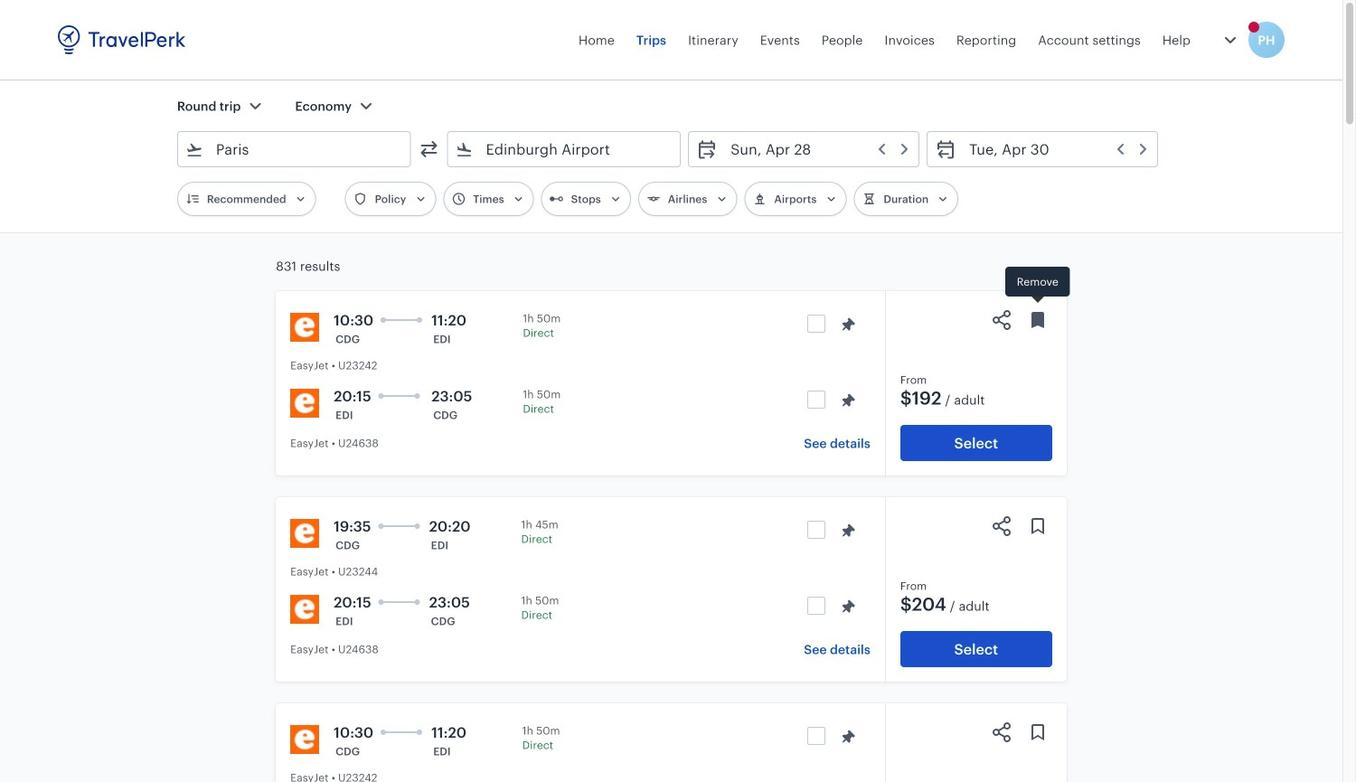 Task type: vqa. For each thing, say whether or not it's contained in the screenshot.
the Return text field
no



Task type: locate. For each thing, give the bounding box(es) containing it.
easyjet image
[[290, 389, 319, 418], [290, 595, 319, 624]]

1 vertical spatial easyjet image
[[290, 519, 319, 548]]

Depart field
[[718, 135, 912, 164]]

easyjet image
[[290, 313, 319, 342], [290, 519, 319, 548], [290, 725, 319, 754]]

2 easyjet image from the top
[[290, 595, 319, 624]]

1 vertical spatial easyjet image
[[290, 595, 319, 624]]

0 vertical spatial easyjet image
[[290, 389, 319, 418]]

2 easyjet image from the top
[[290, 519, 319, 548]]

0 vertical spatial easyjet image
[[290, 313, 319, 342]]

From search field
[[203, 135, 387, 164]]

1 easyjet image from the top
[[290, 313, 319, 342]]

tooltip
[[1006, 267, 1070, 305]]

2 vertical spatial easyjet image
[[290, 725, 319, 754]]



Task type: describe. For each thing, give the bounding box(es) containing it.
1 easyjet image from the top
[[290, 389, 319, 418]]

easyjet image for second easyjet image from the bottom
[[290, 313, 319, 342]]

3 easyjet image from the top
[[290, 725, 319, 754]]

easyjet image for second easyjet image from the top
[[290, 519, 319, 548]]

Return field
[[957, 135, 1150, 164]]

To search field
[[473, 135, 657, 164]]



